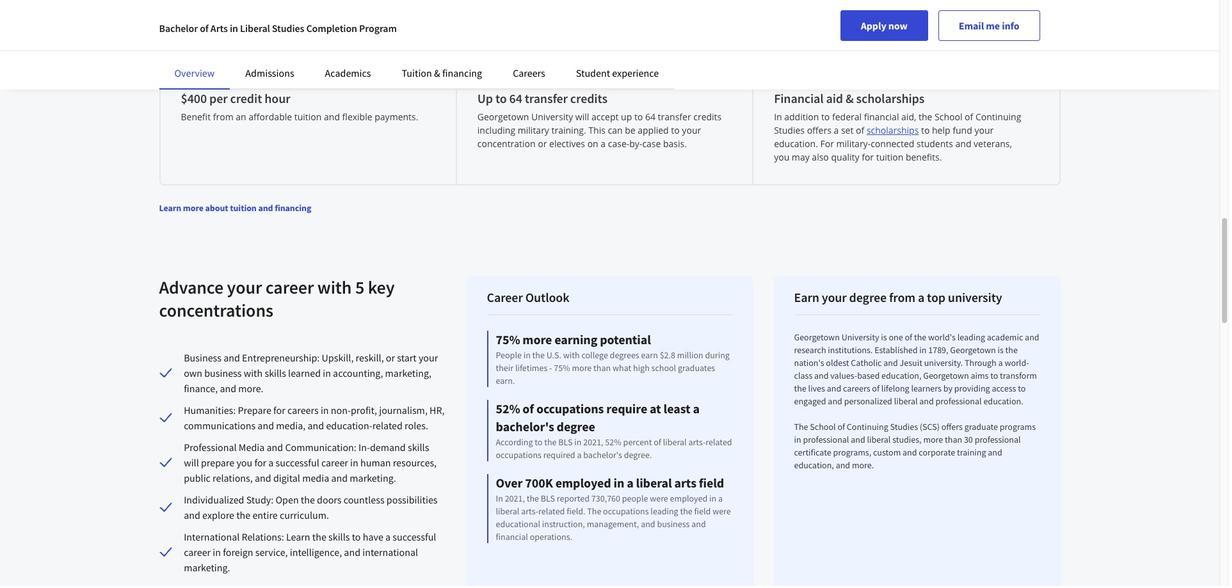 Task type: locate. For each thing, give the bounding box(es) containing it.
1 horizontal spatial credits
[[694, 111, 722, 123]]

1 horizontal spatial with
[[318, 276, 352, 299]]

education. up "may"
[[775, 138, 819, 150]]

1 vertical spatial career
[[322, 457, 348, 470]]

with
[[318, 276, 352, 299], [564, 350, 580, 361], [244, 367, 263, 380]]

financial up 'scholarships' "link"
[[865, 111, 900, 123]]

arts
[[675, 475, 697, 491]]

2 vertical spatial from
[[890, 290, 916, 306]]

scholarships up connected
[[867, 124, 920, 136]]

custom
[[874, 447, 902, 459]]

0 vertical spatial continuing
[[976, 111, 1022, 123]]

degree inside 52% of occupations require at least a bachelor's degree according to the bls in 2021, 52% percent of liberal arts-related occupations required a bachelor's degree.
[[557, 419, 596, 435]]

arts- up educational
[[522, 506, 539, 518]]

required
[[544, 450, 576, 461]]

0 horizontal spatial the
[[588, 506, 602, 518]]

will inside up to 64 transfer credits georgetown university will accept up to 64 transfer credits including military training. this can be applied to your concentration or electives on a case-by-case basis.
[[576, 111, 590, 123]]

studies
[[272, 22, 305, 35], [775, 124, 805, 136], [891, 422, 919, 433]]

aid
[[827, 90, 844, 106]]

0 horizontal spatial related
[[373, 420, 403, 432]]

0 vertical spatial education,
[[882, 370, 922, 382]]

successful up digital
[[276, 457, 319, 470]]

0 vertical spatial 2021,
[[584, 437, 604, 448]]

1 vertical spatial you
[[237, 457, 253, 470]]

0 vertical spatial were
[[650, 493, 669, 505]]

1 horizontal spatial the
[[795, 422, 809, 433]]

university up 'institutions.'
[[842, 332, 880, 343]]

your inside to help fund your education. for military-connected students and veterans, you may also quality for tuition benefits.
[[975, 124, 994, 136]]

this
[[589, 124, 606, 136]]

for
[[821, 138, 835, 150]]

intelligence,
[[290, 546, 342, 559]]

1 vertical spatial top
[[928, 290, 946, 306]]

will up training.
[[576, 111, 590, 123]]

0 vertical spatial financial
[[865, 111, 900, 123]]

0 vertical spatial successful
[[276, 457, 319, 470]]

0 vertical spatial transfer
[[525, 90, 568, 106]]

1 horizontal spatial successful
[[393, 531, 437, 544]]

school inside the school of continuing studies (scs) offers graduate programs in professional and liberal studies, more than 30 professional certificate programs, custom and corporate training and education, and more.
[[811, 422, 836, 433]]

careers inside humanities: prepare for careers in non-profit, journalism, hr, communications and media, and education-related roles.
[[288, 404, 319, 417]]

0 horizontal spatial learn
[[159, 202, 181, 214]]

occupations down -
[[537, 401, 604, 417]]

media
[[302, 472, 329, 485]]

1 vertical spatial continuing
[[847, 422, 889, 433]]

with down earning
[[564, 350, 580, 361]]

0 vertical spatial than
[[594, 363, 611, 374]]

0 vertical spatial learn
[[159, 202, 181, 214]]

university inside up to 64 transfer credits georgetown university will accept up to 64 transfer credits including military training. this can be applied to your concentration or electives on a case-by-case basis.
[[532, 111, 573, 123]]

0 vertical spatial the
[[795, 422, 809, 433]]

0 vertical spatial related
[[373, 420, 403, 432]]

georgetown up by
[[924, 370, 970, 382]]

leading up the through
[[958, 332, 986, 343]]

to left help
[[922, 124, 930, 136]]

1 horizontal spatial than
[[946, 434, 963, 446]]

or down military
[[538, 138, 547, 150]]

tuition
[[295, 111, 322, 123], [877, 151, 904, 163], [230, 202, 257, 214]]

the down "730,760"
[[588, 506, 602, 518]]

bachelor's up the according
[[496, 419, 555, 435]]

arts-
[[689, 437, 706, 448], [522, 506, 539, 518]]

careers up media,
[[288, 404, 319, 417]]

0 horizontal spatial 75%
[[496, 332, 520, 348]]

tuition inside $400 per credit hour benefit from an affordable tuition and flexible payments.
[[295, 111, 322, 123]]

a
[[340, 29, 349, 53], [834, 124, 839, 136], [601, 138, 606, 150], [919, 290, 925, 306], [999, 357, 1004, 369], [693, 401, 700, 417], [577, 450, 582, 461], [269, 457, 274, 470], [627, 475, 634, 491], [719, 493, 723, 505], [386, 531, 391, 544]]

1 vertical spatial tuition
[[877, 151, 904, 163]]

help
[[933, 124, 951, 136]]

will up public
[[184, 457, 199, 470]]

georgetown up including
[[478, 111, 529, 123]]

professional inside georgetown university is one of the world's leading academic and research institutions. established in 1789, georgetown is the nation's oldest catholic and jesuit university. through a world- class and values-based education, georgetown aims to transform the lives and careers of lifelong learners by providing access to engaged and personalized liberal and professional education.
[[936, 396, 982, 407]]

business down arts
[[658, 519, 690, 530]]

university up academic at the bottom of the page
[[949, 290, 1003, 306]]

your inside up to 64 transfer credits georgetown university will accept up to 64 transfer credits including military training. this can be applied to your concentration or electives on a case-by-case basis.
[[682, 124, 702, 136]]

bls down 700k
[[541, 493, 555, 505]]

52% of occupations require at least a bachelor's degree according to the bls in 2021, 52% percent of liberal arts-related occupations required a bachelor's degree.
[[496, 401, 733, 461]]

scholarships link
[[867, 124, 920, 136]]

curriculum.
[[280, 509, 329, 522]]

2021, inside over 700k employed in a liberal arts field in 2021, the bls reported 730,760 people were employed in a liberal arts-related field. the occupations leading the field were educational instruction, management, and business and financial operations.
[[505, 493, 525, 505]]

1 horizontal spatial leading
[[958, 332, 986, 343]]

list containing $400 per credit hour
[[159, 68, 1061, 186]]

of inside the school of continuing studies (scs) offers graduate programs in professional and liberal studies, more than 30 professional certificate programs, custom and corporate training and education, and more.
[[838, 422, 846, 433]]

career inside international relations: learn the skills to have a successful career in foreign service, intelligence, and international marketing.
[[184, 546, 211, 559]]

than down college
[[594, 363, 611, 374]]

0 vertical spatial career
[[266, 276, 314, 299]]

military
[[518, 124, 550, 136]]

0 horizontal spatial than
[[594, 363, 611, 374]]

75% up the people
[[496, 332, 520, 348]]

the up "required" on the bottom left of the page
[[545, 437, 557, 448]]

your right start
[[419, 352, 438, 365]]

georgetown up "research"
[[795, 332, 840, 343]]

people
[[623, 493, 649, 505]]

financial aid & scholarships in addition to federal financial aid, the school of continuing studies offers a set of
[[775, 90, 1022, 136]]

1 horizontal spatial tuition
[[295, 111, 322, 123]]

occupations down the according
[[496, 450, 542, 461]]

a inside financial aid & scholarships in addition to federal financial aid, the school of continuing studies offers a set of
[[834, 124, 839, 136]]

apply now
[[861, 19, 908, 32]]

according
[[496, 437, 533, 448]]

2 horizontal spatial career
[[322, 457, 348, 470]]

top up academics link
[[352, 29, 378, 53]]

1 vertical spatial related
[[706, 437, 733, 448]]

0 horizontal spatial for
[[255, 457, 267, 470]]

0 vertical spatial business
[[204, 367, 242, 380]]

1 vertical spatial university
[[949, 290, 1003, 306]]

bls inside 52% of occupations require at least a bachelor's degree according to the bls in 2021, 52% percent of liberal arts-related occupations required a bachelor's degree.
[[559, 437, 573, 448]]

1 vertical spatial 75%
[[554, 363, 571, 374]]

top up world's
[[928, 290, 946, 306]]

skills down 'entrepreneurship:'
[[265, 367, 286, 380]]

liberal inside the school of continuing studies (scs) offers graduate programs in professional and liberal studies, more than 30 professional certificate programs, custom and corporate training and education, and more.
[[868, 434, 891, 446]]

1 vertical spatial degree
[[850, 290, 887, 306]]

1 horizontal spatial skills
[[329, 531, 350, 544]]

tuition
[[402, 67, 432, 79]]

1 vertical spatial were
[[713, 506, 731, 518]]

for up media,
[[274, 404, 286, 417]]

you left "may"
[[775, 151, 790, 163]]

media,
[[276, 420, 306, 432]]

have
[[363, 531, 384, 544]]

financial inside over 700k employed in a liberal arts field in 2021, the bls reported 730,760 people were employed in a liberal arts-related field. the occupations leading the field were educational instruction, management, and business and financial operations.
[[496, 532, 528, 543]]

more. inside the school of continuing studies (scs) offers graduate programs in professional and liberal studies, more than 30 professional certificate programs, custom and corporate training and education, and more.
[[853, 460, 875, 471]]

0 vertical spatial bls
[[559, 437, 573, 448]]

email
[[959, 19, 985, 32]]

continuing down personalized
[[847, 422, 889, 433]]

0 horizontal spatial 64
[[510, 90, 523, 106]]

to inside financial aid & scholarships in addition to federal financial aid, the school of continuing studies offers a set of
[[822, 111, 830, 123]]

skills inside "business and entrepreneurship: upskill, reskill, or start your own business with skills learned in accounting, marketing, finance, and more."
[[265, 367, 286, 380]]

2 vertical spatial career
[[184, 546, 211, 559]]

or left start
[[386, 352, 395, 365]]

with left 5
[[318, 276, 352, 299]]

marketing.
[[350, 472, 396, 485], [184, 562, 230, 575]]

georgetown up the through
[[951, 345, 997, 356]]

learn down curriculum.
[[286, 531, 310, 544]]

world-
[[1005, 357, 1030, 369]]

start
[[397, 352, 417, 365]]

and inside to help fund your education. for military-connected students and veterans, you may also quality for tuition benefits.
[[956, 138, 972, 150]]

the inside 75% more earning potential people in the u.s. with college degrees earn $2.8 million during their lifetimes - 75% more than what high school graduates earn.
[[533, 350, 545, 361]]

studies down addition
[[775, 124, 805, 136]]

require
[[607, 401, 648, 417]]

1 horizontal spatial 75%
[[554, 363, 571, 374]]

for inside humanities: prepare for careers in non-profit, journalism, hr, communications and media, and education-related roles.
[[274, 404, 286, 417]]

on
[[588, 138, 599, 150]]

a inside international relations: learn the skills to have a successful career in foreign service, intelligence, and international marketing.
[[386, 531, 391, 544]]

list
[[159, 68, 1061, 186]]

0 horizontal spatial university
[[532, 111, 573, 123]]

careers inside georgetown university is one of the world's leading academic and research institutions. established in 1789, georgetown is the nation's oldest catholic and jesuit university. through a world- class and values-based education, georgetown aims to transform the lives and careers of lifelong learners by providing access to engaged and personalized liberal and professional education.
[[844, 383, 871, 395]]

more down (scs)
[[924, 434, 944, 446]]

federal
[[833, 111, 862, 123]]

over 700k employed in a liberal arts field in 2021, the bls reported 730,760 people were employed in a liberal arts-related field. the occupations leading the field were educational instruction, management, and business and financial operations.
[[496, 475, 731, 543]]

continuing inside financial aid & scholarships in addition to federal financial aid, the school of continuing studies offers a set of
[[976, 111, 1022, 123]]

more. up prepare
[[238, 382, 264, 395]]

in left addition
[[775, 111, 783, 123]]

transfer
[[525, 90, 568, 106], [658, 111, 692, 123]]

school
[[652, 363, 677, 374]]

from up academics link
[[299, 29, 336, 53]]

earn
[[642, 350, 658, 361]]

college
[[582, 350, 608, 361]]

and inside $400 per credit hour benefit from an affordable tuition and flexible payments.
[[324, 111, 340, 123]]

your inside "business and entrepreneurship: upskill, reskill, or start your own business with skills learned in accounting, marketing, finance, and more."
[[419, 352, 438, 365]]

bls
[[559, 437, 573, 448], [541, 493, 555, 505]]

2021, down over at the bottom
[[505, 493, 525, 505]]

studies,
[[893, 434, 922, 446]]

0 horizontal spatial more.
[[238, 382, 264, 395]]

concentrations
[[159, 299, 274, 322]]

degree up "required" on the bottom left of the page
[[557, 419, 596, 435]]

leading inside over 700k employed in a liberal arts field in 2021, the bls reported 730,760 people were employed in a liberal arts-related field. the occupations leading the field were educational instruction, management, and business and financial operations.
[[651, 506, 679, 518]]

0 horizontal spatial or
[[386, 352, 395, 365]]

1 horizontal spatial transfer
[[658, 111, 692, 123]]

0 vertical spatial university
[[532, 111, 573, 123]]

or inside up to 64 transfer credits georgetown university will accept up to 64 transfer credits including military training. this can be applied to your concentration or electives on a case-by-case basis.
[[538, 138, 547, 150]]

careers
[[844, 383, 871, 395], [288, 404, 319, 417]]

veterans,
[[974, 138, 1013, 150]]

field right arts
[[699, 475, 725, 491]]

2 vertical spatial studies
[[891, 422, 919, 433]]

1 vertical spatial 52%
[[606, 437, 622, 448]]

more up u.s.
[[523, 332, 552, 348]]

1 horizontal spatial financing
[[443, 67, 482, 79]]

liberal down lifelong
[[895, 396, 918, 407]]

0 horizontal spatial 2021,
[[505, 493, 525, 505]]

with inside advance your career with 5 key concentrations
[[318, 276, 352, 299]]

continuing up veterans,
[[976, 111, 1022, 123]]

bachelor's
[[496, 419, 555, 435], [584, 450, 623, 461]]

also
[[813, 151, 829, 163]]

from up one on the right bottom of page
[[890, 290, 916, 306]]

learn inside international relations: learn the skills to have a successful career in foreign service, intelligence, and international marketing.
[[286, 531, 310, 544]]

operations.
[[530, 532, 573, 543]]

1 vertical spatial financial
[[496, 532, 528, 543]]

university inside georgetown university is one of the world's leading academic and research institutions. established in 1789, georgetown is the nation's oldest catholic and jesuit university. through a world- class and values-based education, georgetown aims to transform the lives and careers of lifelong learners by providing access to engaged and personalized liberal and professional education.
[[842, 332, 880, 343]]

0 horizontal spatial skills
[[265, 367, 286, 380]]

1 vertical spatial marketing.
[[184, 562, 230, 575]]

learn
[[159, 202, 181, 214], [286, 531, 310, 544]]

in inside the school of continuing studies (scs) offers graduate programs in professional and liberal studies, more than 30 professional certificate programs, custom and corporate training and education, and more.
[[795, 434, 802, 446]]

1 vertical spatial &
[[846, 90, 854, 106]]

skills up intelligence,
[[329, 531, 350, 544]]

the up world-
[[1006, 345, 1019, 356]]

&
[[434, 67, 441, 79], [846, 90, 854, 106]]

related inside over 700k employed in a liberal arts field in 2021, the bls reported 730,760 people were employed in a liberal arts-related field. the occupations leading the field were educational instruction, management, and business and financial operations.
[[539, 506, 565, 518]]

employed down arts
[[670, 493, 708, 505]]

2 vertical spatial related
[[539, 506, 565, 518]]

1 vertical spatial education,
[[795, 460, 835, 471]]

0 horizontal spatial is
[[882, 332, 888, 343]]

1 vertical spatial credits
[[694, 111, 722, 123]]

1 horizontal spatial 2021,
[[584, 437, 604, 448]]

training.
[[552, 124, 587, 136]]

successful up the international
[[393, 531, 437, 544]]

bachelor's left degree.
[[584, 450, 623, 461]]

up
[[621, 111, 632, 123]]

with inside "business and entrepreneurship: upskill, reskill, or start your own business with skills learned in accounting, marketing, finance, and more."
[[244, 367, 263, 380]]

the up intelligence,
[[312, 531, 327, 544]]

people
[[496, 350, 522, 361]]

leading down arts
[[651, 506, 679, 518]]

studies inside the school of continuing studies (scs) offers graduate programs in professional and liberal studies, more than 30 professional certificate programs, custom and corporate training and education, and more.
[[891, 422, 919, 433]]

to down aid
[[822, 111, 830, 123]]

0 horizontal spatial offers
[[808, 124, 832, 136]]

0 vertical spatial 75%
[[496, 332, 520, 348]]

0 horizontal spatial arts-
[[522, 506, 539, 518]]

degrees
[[610, 350, 640, 361]]

will inside professional media and communication: in-demand skills will prepare you for a successful career in human resources, public relations, and digital media and marketing.
[[184, 457, 199, 470]]

professional media and communication: in-demand skills will prepare you for a successful career in human resources, public relations, and digital media and marketing.
[[184, 441, 437, 485]]

prepare
[[201, 457, 235, 470]]

1 horizontal spatial education.
[[984, 396, 1024, 407]]

0 vertical spatial university
[[382, 29, 458, 53]]

0 vertical spatial leading
[[958, 332, 986, 343]]

1 vertical spatial bachelor's
[[584, 450, 623, 461]]

0 horizontal spatial in
[[496, 493, 503, 505]]

academics
[[325, 67, 371, 79]]

tuition right affordable
[[295, 111, 322, 123]]

liberal down least at the right of page
[[664, 437, 687, 448]]

values-
[[831, 370, 858, 382]]

marketing. down human
[[350, 472, 396, 485]]

school up help
[[935, 111, 963, 123]]

more. down programs,
[[853, 460, 875, 471]]

2021, inside 52% of occupations require at least a bachelor's degree according to the bls in 2021, 52% percent of liberal arts-related occupations required a bachelor's degree.
[[584, 437, 604, 448]]

will
[[576, 111, 590, 123], [184, 457, 199, 470]]

the up lifetimes
[[533, 350, 545, 361]]

from
[[299, 29, 336, 53], [213, 111, 234, 123], [890, 290, 916, 306]]

from left an
[[213, 111, 234, 123]]

1 vertical spatial than
[[946, 434, 963, 446]]

2 vertical spatial with
[[244, 367, 263, 380]]

studies inside financial aid & scholarships in addition to federal financial aid, the school of continuing studies offers a set of
[[775, 124, 805, 136]]

in inside georgetown university is one of the world's leading academic and research institutions. established in 1789, georgetown is the nation's oldest catholic and jesuit university. through a world- class and values-based education, georgetown aims to transform the lives and careers of lifelong learners by providing access to engaged and personalized liberal and professional education.
[[920, 345, 927, 356]]

730,760
[[592, 493, 621, 505]]

1 vertical spatial 2021,
[[505, 493, 525, 505]]

overview link
[[175, 67, 215, 79]]

2 horizontal spatial skills
[[408, 441, 429, 454]]

education, inside georgetown university is one of the world's leading academic and research institutions. established in 1789, georgetown is the nation's oldest catholic and jesuit university. through a world- class and values-based education, georgetown aims to transform the lives and careers of lifelong learners by providing access to engaged and personalized liberal and professional education.
[[882, 370, 922, 382]]

2 vertical spatial skills
[[329, 531, 350, 544]]

the up curriculum.
[[301, 494, 315, 507]]

the down engaged
[[795, 422, 809, 433]]

education, up lifelong
[[882, 370, 922, 382]]

related inside 52% of occupations require at least a bachelor's degree according to the bls in 2021, 52% percent of liberal arts-related occupations required a bachelor's degree.
[[706, 437, 733, 448]]

you inside professional media and communication: in-demand skills will prepare you for a successful career in human resources, public relations, and digital media and marketing.
[[237, 457, 253, 470]]

graduate
[[965, 422, 999, 433]]

a inside georgetown university is one of the world's leading academic and research institutions. established in 1789, georgetown is the nation's oldest catholic and jesuit university. through a world- class and values-based education, georgetown aims to transform the lives and careers of lifelong learners by providing access to engaged and personalized liberal and professional education.
[[999, 357, 1004, 369]]

financial down educational
[[496, 532, 528, 543]]

programs
[[1001, 422, 1037, 433]]

0 horizontal spatial leading
[[651, 506, 679, 518]]

for down media
[[255, 457, 267, 470]]

can
[[608, 124, 623, 136]]

1 horizontal spatial learn
[[286, 531, 310, 544]]

you down media
[[237, 457, 253, 470]]

0 vertical spatial education.
[[775, 138, 819, 150]]

arts- inside over 700k employed in a liberal arts field in 2021, the bls reported 730,760 people were employed in a liberal arts-related field. the occupations leading the field were educational instruction, management, and business and financial operations.
[[522, 506, 539, 518]]

& right aid
[[846, 90, 854, 106]]

field
[[699, 475, 725, 491], [695, 506, 711, 518]]

student experience link
[[576, 67, 659, 79]]

0 vertical spatial financing
[[443, 67, 482, 79]]

tuition down connected
[[877, 151, 904, 163]]

1 horizontal spatial continuing
[[976, 111, 1022, 123]]

in inside 52% of occupations require at least a bachelor's degree according to the bls in 2021, 52% percent of liberal arts-related occupations required a bachelor's degree.
[[575, 437, 582, 448]]

0 horizontal spatial career
[[184, 546, 211, 559]]

1 horizontal spatial studies
[[775, 124, 805, 136]]

accounting,
[[333, 367, 383, 380]]

liberal inside 52% of occupations require at least a bachelor's degree according to the bls in 2021, 52% percent of liberal arts-related occupations required a bachelor's degree.
[[664, 437, 687, 448]]

1 vertical spatial education.
[[984, 396, 1024, 407]]

0 vertical spatial from
[[299, 29, 336, 53]]

skills inside international relations: learn the skills to have a successful career in foreign service, intelligence, and international marketing.
[[329, 531, 350, 544]]

learn more about tuition and financing link
[[159, 202, 312, 214]]

benefits.
[[906, 151, 943, 163]]

1 vertical spatial skills
[[408, 441, 429, 454]]

learn left 'about'
[[159, 202, 181, 214]]

tuition right 'about'
[[230, 202, 257, 214]]

field down arts
[[695, 506, 711, 518]]

based
[[858, 370, 880, 382]]

1 horizontal spatial top
[[928, 290, 946, 306]]

occupations down people
[[604, 506, 649, 518]]

the inside the school of continuing studies (scs) offers graduate programs in professional and liberal studies, more than 30 professional certificate programs, custom and corporate training and education, and more.
[[795, 422, 809, 433]]

0 horizontal spatial 52%
[[496, 401, 520, 417]]

georgetown
[[478, 111, 529, 123], [795, 332, 840, 343], [951, 345, 997, 356], [924, 370, 970, 382]]

a inside up to 64 transfer credits georgetown university will accept up to 64 transfer credits including military training. this can be applied to your concentration or electives on a case-by-case basis.
[[601, 138, 606, 150]]

of up programs,
[[838, 422, 846, 433]]

business
[[184, 352, 222, 365]]

the inside international relations: learn the skills to have a successful career in foreign service, intelligence, and international marketing.
[[312, 531, 327, 544]]

reported
[[557, 493, 590, 505]]

more left 'about'
[[183, 202, 204, 214]]

professional down by
[[936, 396, 982, 407]]

marketing. inside international relations: learn the skills to have a successful career in foreign service, intelligence, and international marketing.
[[184, 562, 230, 575]]

scholarships up aid,
[[857, 90, 925, 106]]

engaged
[[795, 396, 827, 407]]

1 vertical spatial is
[[998, 345, 1004, 356]]

electives
[[550, 138, 586, 150]]

0 horizontal spatial bls
[[541, 493, 555, 505]]

than inside the school of continuing studies (scs) offers graduate programs in professional and liberal studies, more than 30 professional certificate programs, custom and corporate training and education, and more.
[[946, 434, 963, 446]]

what
[[613, 363, 632, 374]]

to up basis.
[[672, 124, 680, 136]]

1 horizontal spatial 52%
[[606, 437, 622, 448]]

0 vertical spatial top
[[352, 29, 378, 53]]

of right set
[[857, 124, 865, 136]]

52% left percent
[[606, 437, 622, 448]]

in inside humanities: prepare for careers in non-profit, journalism, hr, communications and media, and education-related roles.
[[321, 404, 329, 417]]

& right tuition
[[434, 67, 441, 79]]

management,
[[587, 519, 640, 530]]

training
[[958, 447, 987, 459]]

1 vertical spatial scholarships
[[867, 124, 920, 136]]

64 up 'applied'
[[646, 111, 656, 123]]

1 horizontal spatial careers
[[844, 383, 871, 395]]

professional down graduate
[[975, 434, 1022, 446]]

0 horizontal spatial top
[[352, 29, 378, 53]]

field.
[[567, 506, 586, 518]]

64 down careers
[[510, 90, 523, 106]]

related inside humanities: prepare for careers in non-profit, journalism, hr, communications and media, and education-related roles.
[[373, 420, 403, 432]]



Task type: describe. For each thing, give the bounding box(es) containing it.
up to 64 transfer credits list item
[[457, 69, 754, 184]]

0 horizontal spatial &
[[434, 67, 441, 79]]

academic
[[988, 332, 1024, 343]]

in inside international relations: learn the skills to have a successful career in foreign service, intelligence, and international marketing.
[[213, 546, 221, 559]]

of right one on the right bottom of page
[[905, 332, 913, 343]]

payments.
[[375, 111, 419, 123]]

during
[[706, 350, 730, 361]]

0 vertical spatial field
[[699, 475, 725, 491]]

academics link
[[325, 67, 371, 79]]

1 vertical spatial field
[[695, 506, 711, 518]]

than inside 75% more earning potential people in the u.s. with college degrees earn $2.8 million during their lifetimes - 75% more than what high school graduates earn.
[[594, 363, 611, 374]]

or inside "business and entrepreneurship: upskill, reskill, or start your own business with skills learned in accounting, marketing, finance, and more."
[[386, 352, 395, 365]]

liberal inside georgetown university is one of the world's leading academic and research institutions. established in 1789, georgetown is the nation's oldest catholic and jesuit university. through a world- class and values-based education, georgetown aims to transform the lives and careers of lifelong learners by providing access to engaged and personalized liberal and professional education.
[[895, 396, 918, 407]]

liberal up people
[[636, 475, 672, 491]]

2 horizontal spatial degree
[[850, 290, 887, 306]]

school inside financial aid & scholarships in addition to federal financial aid, the school of continuing studies offers a set of
[[935, 111, 963, 123]]

0 vertical spatial 52%
[[496, 401, 520, 417]]

your inside advance your career with 5 key concentrations
[[227, 276, 262, 299]]

the left entire
[[236, 509, 251, 522]]

one
[[889, 332, 904, 343]]

0 horizontal spatial studies
[[272, 22, 305, 35]]

international
[[363, 546, 418, 559]]

0 horizontal spatial degree
[[243, 29, 296, 53]]

business inside "business and entrepreneurship: upskill, reskill, or start your own business with skills learned in accounting, marketing, finance, and more."
[[204, 367, 242, 380]]

hour
[[265, 90, 291, 106]]

relations,
[[213, 472, 253, 485]]

relations:
[[242, 531, 284, 544]]

career outlook
[[487, 290, 570, 306]]

will for to
[[576, 111, 590, 123]]

apply now button
[[841, 10, 929, 41]]

1 vertical spatial financing
[[275, 202, 312, 214]]

you inside to help fund your education. for military-connected students and veterans, you may also quality for tuition benefits.
[[775, 151, 790, 163]]

liberal up educational
[[496, 506, 520, 518]]

business and entrepreneurship: upskill, reskill, or start your own business with skills learned in accounting, marketing, finance, and more.
[[184, 352, 438, 395]]

jesuit
[[900, 357, 923, 369]]

email me info
[[959, 19, 1020, 32]]

class
[[795, 370, 813, 382]]

1 horizontal spatial employed
[[670, 493, 708, 505]]

0 vertical spatial 64
[[510, 90, 523, 106]]

lives
[[809, 383, 826, 395]]

of down the based
[[873, 383, 880, 395]]

with inside 75% more earning potential people in the u.s. with college degrees earn $2.8 million during their lifetimes - 75% more than what high school graduates earn.
[[564, 350, 580, 361]]

education. inside georgetown university is one of the world's leading academic and research institutions. established in 1789, georgetown is the nation's oldest catholic and jesuit university. through a world- class and values-based education, georgetown aims to transform the lives and careers of lifelong learners by providing access to engaged and personalized liberal and professional education.
[[984, 396, 1024, 407]]

email me info button
[[939, 10, 1041, 41]]

offers inside financial aid & scholarships in addition to federal financial aid, the school of continuing studies offers a set of
[[808, 124, 832, 136]]

addition
[[785, 111, 820, 123]]

of left arts
[[200, 22, 209, 35]]

individualized
[[184, 494, 244, 507]]

in inside 75% more earning potential people in the u.s. with college degrees earn $2.8 million during their lifetimes - 75% more than what high school graduates earn.
[[524, 350, 531, 361]]

me
[[987, 19, 1001, 32]]

for inside professional media and communication: in-demand skills will prepare you for a successful career in human resources, public relations, and digital media and marketing.
[[255, 457, 267, 470]]

affordable
[[159, 29, 239, 53]]

financial inside financial aid & scholarships in addition to federal financial aid, the school of continuing studies offers a set of
[[865, 111, 900, 123]]

apply
[[861, 19, 887, 32]]

0 horizontal spatial tuition
[[230, 202, 257, 214]]

in inside "business and entrepreneurship: upskill, reskill, or start your own business with skills learned in accounting, marketing, finance, and more."
[[323, 367, 331, 380]]

a inside professional media and communication: in-demand skills will prepare you for a successful career in human resources, public relations, and digital media and marketing.
[[269, 457, 274, 470]]

5
[[355, 276, 365, 299]]

the down arts
[[681, 506, 693, 518]]

to right up
[[496, 90, 507, 106]]

flexible
[[342, 111, 373, 123]]

the down 700k
[[527, 493, 539, 505]]

set
[[842, 124, 854, 136]]

arts- inside 52% of occupations require at least a bachelor's degree according to the bls in 2021, 52% percent of liberal arts-related occupations required a bachelor's degree.
[[689, 437, 706, 448]]

finance,
[[184, 382, 218, 395]]

at
[[650, 401, 662, 417]]

1 horizontal spatial from
[[299, 29, 336, 53]]

700k
[[525, 475, 553, 491]]

offers inside the school of continuing studies (scs) offers graduate programs in professional and liberal studies, more than 30 professional certificate programs, custom and corporate training and education, and more.
[[942, 422, 963, 433]]

continuing inside the school of continuing studies (scs) offers graduate programs in professional and liberal studies, more than 30 professional certificate programs, custom and corporate training and education, and more.
[[847, 422, 889, 433]]

now
[[889, 19, 908, 32]]

leading inside georgetown university is one of the world's leading academic and research institutions. established in 1789, georgetown is the nation's oldest catholic and jesuit university. through a world- class and values-based education, georgetown aims to transform the lives and careers of lifelong learners by providing access to engaged and personalized liberal and professional education.
[[958, 332, 986, 343]]

tuition & financing link
[[402, 67, 482, 79]]

careers link
[[513, 67, 546, 79]]

professional up certificate
[[804, 434, 850, 446]]

by-
[[630, 138, 643, 150]]

institutions.
[[829, 345, 873, 356]]

successful inside international relations: learn the skills to have a successful career in foreign service, intelligence, and international marketing.
[[393, 531, 437, 544]]

up
[[478, 90, 493, 106]]

bachelor of arts in liberal studies completion program
[[159, 22, 397, 35]]

will for media
[[184, 457, 199, 470]]

to inside international relations: learn the skills to have a successful career in foreign service, intelligence, and international marketing.
[[352, 531, 361, 544]]

0 horizontal spatial university
[[382, 29, 458, 53]]

1 vertical spatial 64
[[646, 111, 656, 123]]

& inside financial aid & scholarships in addition to federal financial aid, the school of continuing studies offers a set of
[[846, 90, 854, 106]]

upskill,
[[322, 352, 354, 365]]

to down the transform
[[1019, 383, 1026, 395]]

$400 per credit hour list item
[[160, 69, 457, 184]]

corporate
[[920, 447, 956, 459]]

career inside advance your career with 5 key concentrations
[[266, 276, 314, 299]]

outlook
[[526, 290, 570, 306]]

georgetown university is one of the world's leading academic and research institutions. established in 1789, georgetown is the nation's oldest catholic and jesuit university. through a world- class and values-based education, georgetown aims to transform the lives and careers of lifelong learners by providing access to engaged and personalized liberal and professional education.
[[795, 332, 1040, 407]]

foreign
[[223, 546, 253, 559]]

more. inside "business and entrepreneurship: upskill, reskill, or start your own business with skills learned in accounting, marketing, finance, and more."
[[238, 382, 264, 395]]

your right earn
[[822, 290, 847, 306]]

experience
[[613, 67, 659, 79]]

successful inside professional media and communication: in-demand skills will prepare you for a successful career in human resources, public relations, and digital media and marketing.
[[276, 457, 319, 470]]

million
[[678, 350, 704, 361]]

the down the class
[[795, 383, 807, 395]]

education, inside the school of continuing studies (scs) offers graduate programs in professional and liberal studies, more than 30 professional certificate programs, custom and corporate training and education, and more.
[[795, 460, 835, 471]]

business inside over 700k employed in a liberal arts field in 2021, the bls reported 730,760 people were employed in a liberal arts-related field. the occupations leading the field were educational instruction, management, and business and financial operations.
[[658, 519, 690, 530]]

0 vertical spatial employed
[[556, 475, 612, 491]]

in inside financial aid & scholarships in addition to federal financial aid, the school of continuing studies offers a set of
[[775, 111, 783, 123]]

in inside professional media and communication: in-demand skills will prepare you for a successful career in human resources, public relations, and digital media and marketing.
[[350, 457, 359, 470]]

1 horizontal spatial were
[[713, 506, 731, 518]]

through
[[965, 357, 997, 369]]

to inside 52% of occupations require at least a bachelor's degree according to the bls in 2021, 52% percent of liberal arts-related occupations required a bachelor's degree.
[[535, 437, 543, 448]]

up to 64 transfer credits georgetown university will accept up to 64 transfer credits including military training. this can be applied to your concentration or electives on a case-by-case basis.
[[478, 90, 722, 150]]

admissions link
[[246, 67, 294, 79]]

international relations: learn the skills to have a successful career in foreign service, intelligence, and international marketing.
[[184, 531, 437, 575]]

of up fund
[[965, 111, 974, 123]]

georgetown inside up to 64 transfer credits georgetown university will accept up to 64 transfer credits including military training. this can be applied to your concentration or electives on a case-by-case basis.
[[478, 111, 529, 123]]

learned
[[288, 367, 321, 380]]

key
[[368, 276, 395, 299]]

career
[[487, 290, 523, 306]]

to right aims
[[991, 370, 999, 382]]

-
[[550, 363, 552, 374]]

of up the according
[[523, 401, 534, 417]]

in inside over 700k employed in a liberal arts field in 2021, the bls reported 730,760 people were employed in a liberal arts-related field. the occupations leading the field were educational instruction, management, and business and financial operations.
[[496, 493, 503, 505]]

1 horizontal spatial is
[[998, 345, 1004, 356]]

from inside $400 per credit hour benefit from an affordable tuition and flexible payments.
[[213, 111, 234, 123]]

learners
[[912, 383, 942, 395]]

to right 'up'
[[635, 111, 643, 123]]

providing
[[955, 383, 991, 395]]

may
[[792, 151, 810, 163]]

program
[[359, 22, 397, 35]]

accept
[[592, 111, 619, 123]]

education. inside to help fund your education. for military-connected students and veterans, you may also quality for tuition benefits.
[[775, 138, 819, 150]]

the inside over 700k employed in a liberal arts field in 2021, the bls reported 730,760 people were employed in a liberal arts-related field. the occupations leading the field were educational instruction, management, and business and financial operations.
[[588, 506, 602, 518]]

careers
[[513, 67, 546, 79]]

1 vertical spatial occupations
[[496, 450, 542, 461]]

affordable
[[249, 111, 292, 123]]

career inside professional media and communication: in-demand skills will prepare you for a successful career in human resources, public relations, and digital media and marketing.
[[322, 457, 348, 470]]

occupations inside over 700k employed in a liberal arts field in 2021, the bls reported 730,760 people were employed in a liberal arts-related field. the occupations leading the field were educational instruction, management, and business and financial operations.
[[604, 506, 649, 518]]

high
[[634, 363, 650, 374]]

to help fund your education. for military-connected students and veterans, you may also quality for tuition benefits.
[[775, 124, 1013, 163]]

to inside to help fund your education. for military-connected students and veterans, you may also quality for tuition benefits.
[[922, 124, 930, 136]]

scholarships inside financial aid & scholarships in addition to federal financial aid, the school of continuing studies offers a set of
[[857, 90, 925, 106]]

tuition inside to help fund your education. for military-connected students and veterans, you may also quality for tuition benefits.
[[877, 151, 904, 163]]

connected
[[871, 138, 915, 150]]

30
[[965, 434, 974, 446]]

skills inside professional media and communication: in-demand skills will prepare you for a successful career in human resources, public relations, and digital media and marketing.
[[408, 441, 429, 454]]

and inside international relations: learn the skills to have a successful career in foreign service, intelligence, and international marketing.
[[344, 546, 361, 559]]

marketing,
[[385, 367, 432, 380]]

more inside the school of continuing studies (scs) offers graduate programs in professional and liberal studies, more than 30 professional certificate programs, custom and corporate training and education, and more.
[[924, 434, 944, 446]]

oldest
[[827, 357, 850, 369]]

marketing. inside professional media and communication: in-demand skills will prepare you for a successful career in human resources, public relations, and digital media and marketing.
[[350, 472, 396, 485]]

per
[[210, 90, 228, 106]]

the left world's
[[915, 332, 927, 343]]

financial aid & scholarships list item
[[754, 69, 1051, 184]]

digital
[[273, 472, 300, 485]]

the inside financial aid & scholarships in addition to federal financial aid, the school of continuing studies offers a set of
[[919, 111, 933, 123]]

doors
[[317, 494, 342, 507]]

lifelong
[[882, 383, 910, 395]]

the inside 52% of occupations require at least a bachelor's degree according to the bls in 2021, 52% percent of liberal arts-related occupations required a bachelor's degree.
[[545, 437, 557, 448]]

their
[[496, 363, 514, 374]]

earn
[[795, 290, 820, 306]]

arts
[[211, 22, 228, 35]]

of right percent
[[654, 437, 662, 448]]

1 horizontal spatial bachelor's
[[584, 450, 623, 461]]

nation's
[[795, 357, 825, 369]]

including
[[478, 124, 516, 136]]

for inside to help fund your education. for military-connected students and veterans, you may also quality for tuition benefits.
[[862, 151, 874, 163]]

world's
[[929, 332, 956, 343]]

case
[[643, 138, 661, 150]]

bls inside over 700k employed in a liberal arts field in 2021, the bls reported 730,760 people were employed in a liberal arts-related field. the occupations leading the field were educational instruction, management, and business and financial operations.
[[541, 493, 555, 505]]

profit,
[[351, 404, 377, 417]]

more down college
[[572, 363, 592, 374]]

over
[[496, 475, 523, 491]]

0 vertical spatial occupations
[[537, 401, 604, 417]]

access
[[993, 383, 1017, 395]]

and inside individualized study: open the doors countless possibilities and explore the entire curriculum.
[[184, 509, 200, 522]]

0 vertical spatial bachelor's
[[496, 419, 555, 435]]

0 horizontal spatial credits
[[571, 90, 608, 106]]



Task type: vqa. For each thing, say whether or not it's contained in the screenshot.
'Plans'
no



